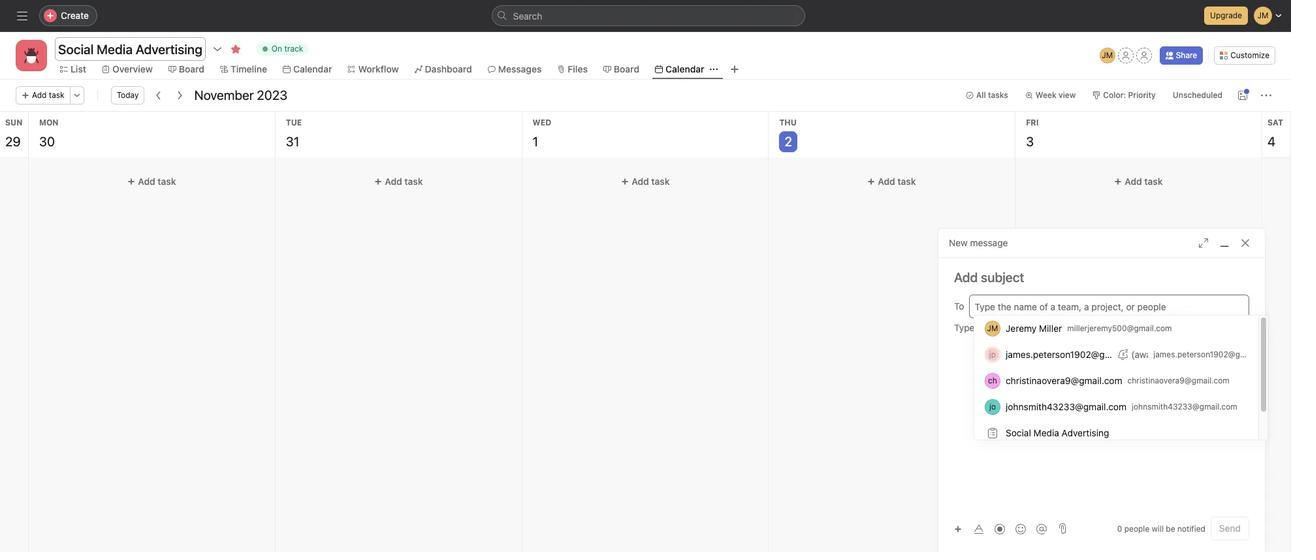 Task type: locate. For each thing, give the bounding box(es) containing it.
calendar for 1st calendar link from the left
[[293, 63, 332, 74]]

timeline link
[[220, 62, 267, 76]]

1 horizontal spatial board link
[[604, 62, 640, 76]]

dashboard link
[[415, 62, 472, 76]]

november
[[194, 88, 254, 103]]

4
[[1268, 134, 1276, 149]]

0 horizontal spatial board
[[179, 63, 204, 74]]

calendar down track in the top left of the page
[[293, 63, 332, 74]]

list
[[71, 63, 86, 74]]

messages
[[498, 63, 542, 74]]

messages link
[[488, 62, 542, 76]]

board link up "next week" icon
[[168, 62, 204, 76]]

color: priority
[[1104, 90, 1156, 100]]

unscheduled button
[[1167, 86, 1229, 105]]

2 calendar from the left
[[666, 63, 705, 74]]

formatting image
[[974, 524, 985, 534]]

board right files
[[614, 63, 640, 74]]

board
[[179, 63, 204, 74], [614, 63, 640, 74]]

0 horizontal spatial calendar link
[[283, 62, 332, 76]]

dialog
[[939, 229, 1265, 552]]

toolbar inside dialog
[[949, 519, 1054, 538]]

calendar link down track in the top left of the page
[[283, 62, 332, 76]]

2 board link from the left
[[604, 62, 640, 76]]

emoji image
[[1016, 524, 1026, 534]]

all tasks button
[[960, 86, 1014, 105]]

week view
[[1036, 90, 1076, 100]]

wed
[[533, 118, 552, 127]]

1 board link from the left
[[168, 62, 204, 76]]

add
[[32, 90, 47, 100], [138, 176, 155, 187], [385, 176, 402, 187], [632, 176, 649, 187], [879, 176, 896, 187], [1125, 176, 1143, 187]]

board link
[[168, 62, 204, 76], [604, 62, 640, 76]]

2023
[[257, 88, 288, 103]]

task
[[49, 90, 64, 100], [158, 176, 176, 187], [405, 176, 423, 187], [651, 176, 670, 187], [898, 176, 917, 187], [1145, 176, 1163, 187]]

minimize image
[[1220, 238, 1230, 248]]

add task
[[32, 90, 64, 100], [138, 176, 176, 187], [385, 176, 423, 187], [632, 176, 670, 187], [879, 176, 917, 187], [1125, 176, 1163, 187]]

calendar link left tab actions image
[[655, 62, 705, 76]]

color:
[[1104, 90, 1127, 100]]

2 calendar link from the left
[[655, 62, 705, 76]]

fri
[[1027, 118, 1039, 127]]

add task button
[[16, 86, 70, 105], [34, 170, 270, 193], [281, 170, 517, 193], [528, 170, 763, 193], [774, 170, 1010, 193], [1021, 170, 1257, 193]]

save options image
[[1238, 90, 1249, 101]]

files
[[568, 63, 588, 74]]

tue 31
[[286, 118, 302, 149]]

mon 30
[[39, 118, 59, 149]]

send button
[[1211, 517, 1250, 540]]

november 2023
[[194, 88, 288, 103]]

notified
[[1178, 524, 1206, 533]]

0 horizontal spatial calendar
[[293, 63, 332, 74]]

on track button
[[250, 40, 314, 58]]

workflow link
[[348, 62, 399, 76]]

board link right files
[[604, 62, 640, 76]]

insert an object image
[[955, 525, 962, 533]]

priority
[[1129, 90, 1156, 100]]

calendar link
[[283, 62, 332, 76], [655, 62, 705, 76]]

toolbar
[[949, 519, 1054, 538]]

sat
[[1268, 118, 1284, 127]]

week view button
[[1020, 86, 1082, 105]]

29
[[5, 134, 21, 149]]

show options image
[[212, 44, 223, 54]]

1 board from the left
[[179, 63, 204, 74]]

create button
[[39, 5, 97, 26]]

1 horizontal spatial calendar
[[666, 63, 705, 74]]

None text field
[[55, 37, 206, 61]]

workflow
[[358, 63, 399, 74]]

overview link
[[102, 62, 153, 76]]

board up "next week" icon
[[179, 63, 204, 74]]

calendar left tab actions image
[[666, 63, 705, 74]]

calendar
[[293, 63, 332, 74], [666, 63, 705, 74]]

0 horizontal spatial board link
[[168, 62, 204, 76]]

send
[[1220, 523, 1241, 534]]

1 calendar from the left
[[293, 63, 332, 74]]

1 horizontal spatial calendar link
[[655, 62, 705, 76]]

1 horizontal spatial board
[[614, 63, 640, 74]]

2 board from the left
[[614, 63, 640, 74]]

close image
[[1241, 238, 1251, 248]]

expand sidebar image
[[17, 10, 27, 21]]

at mention image
[[1037, 524, 1047, 534]]

week
[[1036, 90, 1057, 100]]



Task type: vqa. For each thing, say whether or not it's contained in the screenshot.
JM
yes



Task type: describe. For each thing, give the bounding box(es) containing it.
today
[[117, 90, 139, 100]]

timeline
[[231, 63, 267, 74]]

upgrade button
[[1205, 7, 1249, 25]]

tasks
[[988, 90, 1009, 100]]

31
[[286, 134, 300, 149]]

add tab image
[[730, 64, 740, 74]]

jm button
[[1100, 48, 1116, 63]]

dialog containing new message
[[939, 229, 1265, 552]]

jm
[[1102, 50, 1113, 60]]

on
[[272, 44, 282, 54]]

view
[[1059, 90, 1076, 100]]

tab actions image
[[710, 65, 718, 73]]

be
[[1166, 524, 1176, 533]]

remove from starred image
[[231, 44, 241, 54]]

mon
[[39, 118, 59, 127]]

list link
[[60, 62, 86, 76]]

new message
[[949, 237, 1008, 248]]

customize button
[[1215, 46, 1276, 65]]

next week image
[[175, 90, 185, 101]]

Type the name of a team, a project, or people text field
[[975, 299, 1176, 314]]

wed 1
[[533, 118, 552, 149]]

record a video image
[[995, 524, 1005, 534]]

more actions image
[[1262, 90, 1272, 101]]

tue
[[286, 118, 302, 127]]

sun
[[5, 118, 23, 127]]

all tasks
[[977, 90, 1009, 100]]

dashboard
[[425, 63, 472, 74]]

color: priority button
[[1087, 86, 1162, 105]]

3
[[1027, 134, 1034, 149]]

Add subject text field
[[939, 269, 1265, 287]]

previous week image
[[154, 90, 164, 101]]

share button
[[1160, 46, 1204, 65]]

unscheduled
[[1173, 90, 1223, 100]]

bug image
[[24, 48, 39, 63]]

Search tasks, projects, and more text field
[[492, 5, 805, 26]]

upgrade
[[1211, 10, 1243, 20]]

to
[[955, 300, 965, 311]]

thu
[[780, 118, 797, 127]]

overview
[[112, 63, 153, 74]]

0 people will be notified
[[1118, 524, 1206, 533]]

on track
[[272, 44, 303, 54]]

all
[[977, 90, 986, 100]]

customize
[[1231, 50, 1270, 60]]

fri 3
[[1027, 118, 1039, 149]]

2
[[785, 134, 792, 149]]

board for 1st board link from the right
[[614, 63, 640, 74]]

thu 2
[[780, 118, 797, 149]]

calendar for first calendar link from right
[[666, 63, 705, 74]]

files link
[[558, 62, 588, 76]]

sat 4
[[1268, 118, 1284, 149]]

0
[[1118, 524, 1123, 533]]

30
[[39, 134, 55, 149]]

1
[[533, 134, 539, 149]]

create
[[61, 10, 89, 21]]

expand popout to full screen image
[[1199, 238, 1209, 248]]

today button
[[111, 86, 145, 105]]

will
[[1152, 524, 1164, 533]]

sun 29
[[5, 118, 23, 149]]

more actions image
[[73, 91, 81, 99]]

1 calendar link from the left
[[283, 62, 332, 76]]

share
[[1176, 50, 1198, 60]]

people
[[1125, 524, 1150, 533]]

track
[[285, 44, 303, 54]]

board for 1st board link from the left
[[179, 63, 204, 74]]



